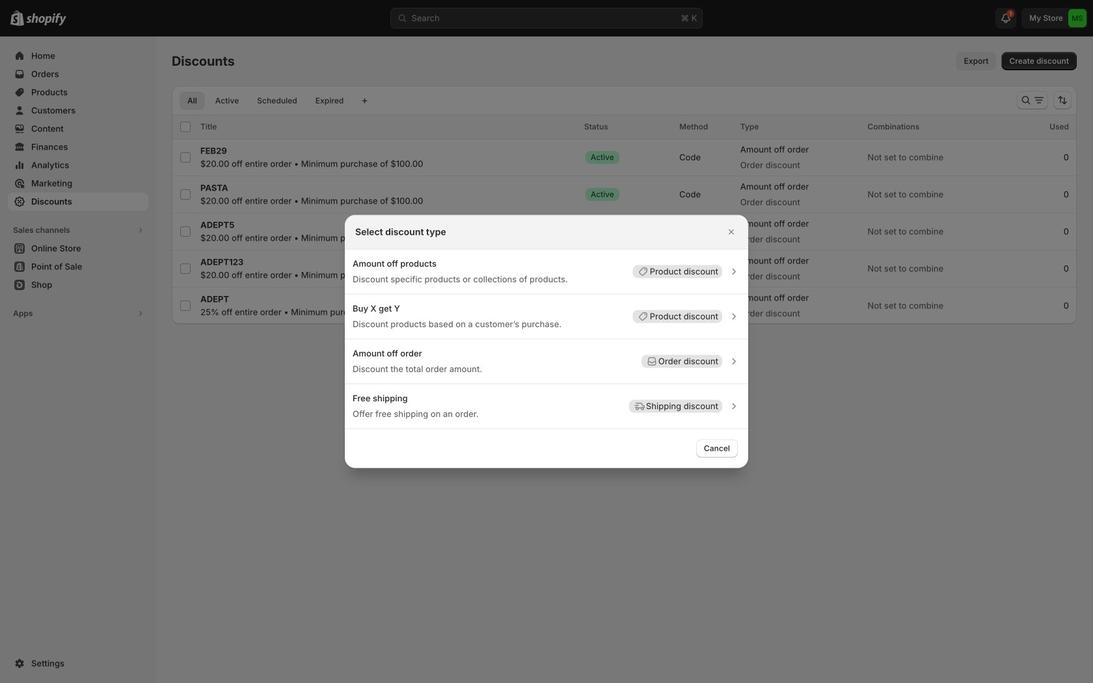 Task type: locate. For each thing, give the bounding box(es) containing it.
shopify image
[[26, 13, 66, 26]]

dialog
[[0, 215, 1093, 468]]

tab list
[[177, 91, 354, 110]]



Task type: vqa. For each thing, say whether or not it's contained in the screenshot.
My Store Icon
no



